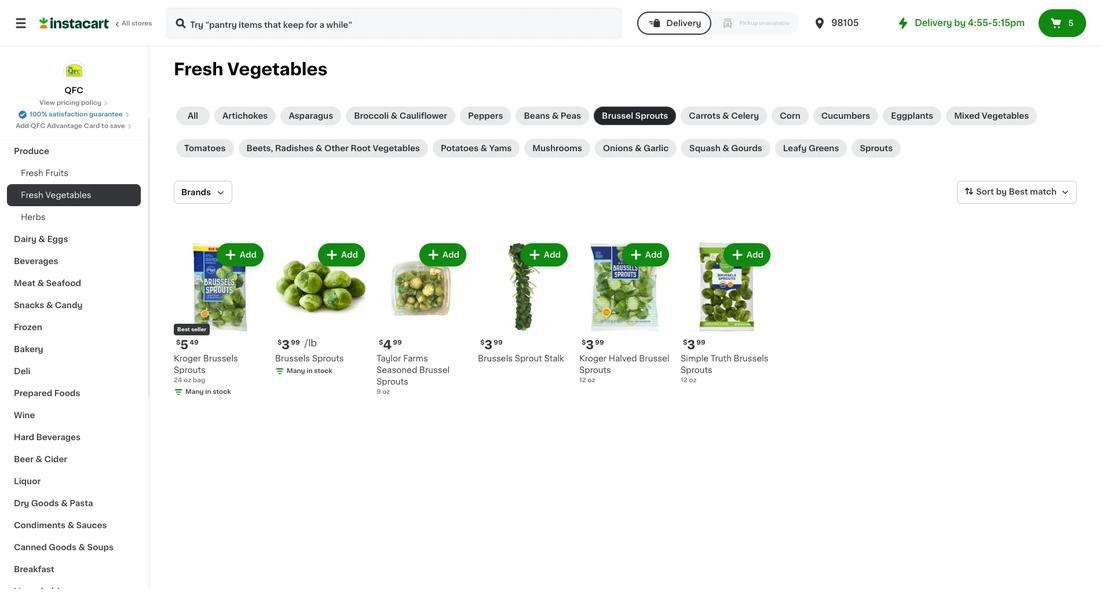Task type: locate. For each thing, give the bounding box(es) containing it.
fresh
[[174, 61, 224, 78], [21, 169, 43, 177], [21, 191, 43, 199]]

3 99 from the left
[[494, 340, 503, 346]]

0 horizontal spatial delivery
[[667, 19, 702, 27]]

stalk
[[545, 355, 565, 363]]

kroger down $ 5 49
[[174, 355, 201, 363]]

sprouts down simple
[[681, 366, 713, 375]]

beverages
[[14, 257, 58, 266], [36, 434, 81, 442]]

1 vertical spatial by
[[997, 188, 1008, 196]]

99 up simple
[[697, 340, 706, 346]]

1 vertical spatial best
[[177, 327, 190, 332]]

squash & gourds
[[690, 144, 763, 152]]

4 99 from the left
[[596, 340, 604, 346]]

1 vertical spatial brussel
[[640, 355, 670, 363]]

5 99 from the left
[[697, 340, 706, 346]]

sprouts down seasoned
[[377, 378, 409, 386]]

& left yams
[[481, 144, 488, 152]]

vegetables down broccoli & cauliflower
[[373, 144, 420, 152]]

in down bag
[[205, 389, 211, 395]]

fresh down produce
[[21, 169, 43, 177]]

1 vertical spatial fresh
[[21, 169, 43, 177]]

0 horizontal spatial 12
[[580, 377, 587, 384]]

best left seller on the bottom of the page
[[177, 327, 190, 332]]

mixed vegetables
[[955, 112, 1030, 120]]

None search field
[[166, 7, 623, 39]]

guarantee
[[89, 111, 123, 118]]

& left sauces
[[67, 522, 74, 530]]

best inside product "group"
[[177, 327, 190, 332]]

$ up taylor
[[379, 340, 383, 346]]

0 vertical spatial in
[[307, 368, 313, 375]]

instacart logo image
[[39, 16, 109, 30]]

4 $ from the left
[[481, 340, 485, 346]]

0 vertical spatial by
[[955, 19, 967, 27]]

99 inside $3.99 per pound element
[[291, 340, 300, 346]]

0 horizontal spatial by
[[955, 19, 967, 27]]

by right "sort"
[[997, 188, 1008, 196]]

qfc down 100%
[[31, 123, 45, 129]]

save
[[110, 123, 125, 129]]

by left 4:55- at right
[[955, 19, 967, 27]]

delivery by 4:55-5:15pm link
[[897, 16, 1026, 30]]

12 for kroger halved brussel sprouts
[[580, 377, 587, 384]]

99 for simple truth brussels sprouts
[[697, 340, 706, 346]]

1 horizontal spatial delivery
[[916, 19, 953, 27]]

1 horizontal spatial 12
[[681, 377, 688, 384]]

2 add button from the left
[[319, 245, 364, 266]]

3 add button from the left
[[421, 245, 466, 266]]

beverages up cider
[[36, 434, 81, 442]]

& left the celery
[[723, 112, 730, 120]]

1 vertical spatial 5
[[180, 339, 189, 351]]

0 vertical spatial brussel
[[602, 112, 634, 120]]

& right beer
[[36, 456, 42, 464]]

beets, radishes & other root vegetables
[[247, 144, 420, 152]]

0 vertical spatial stock
[[314, 368, 333, 375]]

99 for taylor farms seasoned brussel sprouts
[[393, 340, 402, 346]]

2 vertical spatial brussel
[[420, 366, 450, 375]]

$ 3 99 for brussels sprout stalk
[[481, 339, 503, 351]]

6 $ from the left
[[684, 340, 688, 346]]

1 vertical spatial goods
[[49, 544, 77, 552]]

all stores
[[122, 20, 152, 27]]

$ 3 99 inside $3.99 per pound element
[[278, 339, 300, 351]]

brussel right halved
[[640, 355, 670, 363]]

delivery inside delivery by 4:55-5:15pm link
[[916, 19, 953, 27]]

2 vertical spatial fresh
[[21, 191, 43, 199]]

& left candy
[[46, 301, 53, 310]]

all inside all stores link
[[122, 20, 130, 27]]

beer
[[14, 456, 34, 464]]

12
[[580, 377, 587, 384], [681, 377, 688, 384]]

sprouts down halved
[[580, 366, 612, 375]]

2 12 from the left
[[681, 377, 688, 384]]

1 product group from the left
[[174, 241, 266, 399]]

sprouts inside brussel sprouts "link"
[[636, 112, 669, 120]]

4 brussels from the left
[[734, 355, 769, 363]]

0 vertical spatial goods
[[31, 500, 59, 508]]

$ 3 99 left /lb
[[278, 339, 300, 351]]

brussel inside taylor farms seasoned brussel sprouts 9 oz
[[420, 366, 450, 375]]

$ 3 99
[[278, 339, 300, 351], [481, 339, 503, 351], [582, 339, 604, 351], [684, 339, 706, 351]]

4 3 from the left
[[688, 339, 696, 351]]

sprouts up bag
[[174, 366, 206, 375]]

artichokes
[[223, 112, 268, 120]]

0 vertical spatial 5
[[1069, 19, 1075, 27]]

1 $ 3 99 from the left
[[278, 339, 300, 351]]

kroger for halved
[[580, 355, 607, 363]]

sprouts inside sprouts link
[[861, 144, 893, 152]]

snacks & candy
[[14, 301, 83, 310]]

delivery
[[916, 19, 953, 27], [667, 19, 702, 27]]

hard beverages
[[14, 434, 81, 442]]

mushrooms
[[533, 144, 583, 152]]

simple truth brussels sprouts 12 oz
[[681, 355, 769, 384]]

buy
[[32, 39, 49, 47]]

brussels down /lb
[[275, 355, 310, 363]]

3 up brussels sprout stalk
[[485, 339, 493, 351]]

soups
[[87, 544, 114, 552]]

goods inside dry goods & pasta link
[[31, 500, 59, 508]]

brussels
[[203, 355, 238, 363], [275, 355, 310, 363], [478, 355, 513, 363], [734, 355, 769, 363]]

98105
[[832, 19, 860, 27]]

fresh for produce
[[21, 169, 43, 177]]

& right broccoli
[[391, 112, 398, 120]]

& for onions & garlic
[[635, 144, 642, 152]]

4 add button from the left
[[522, 245, 567, 266]]

fresh fruits link
[[7, 162, 141, 184]]

49
[[190, 340, 199, 346]]

0 horizontal spatial many
[[186, 389, 204, 395]]

beverages down dairy & eggs
[[14, 257, 58, 266]]

brussel down the farms
[[420, 366, 450, 375]]

taylor farms seasoned brussel sprouts 9 oz
[[377, 355, 450, 395]]

3 product group from the left
[[377, 241, 469, 397]]

add for simple truth brussels sprouts
[[747, 251, 764, 259]]

gourds
[[732, 144, 763, 152]]

2 3 from the left
[[485, 339, 493, 351]]

add qfc advantage card to save link
[[16, 122, 132, 131]]

all up tomatoes
[[188, 112, 198, 120]]

all stores link
[[39, 7, 153, 39]]

$ inside $ 4 99
[[379, 340, 383, 346]]

seller
[[191, 327, 206, 332]]

2 99 from the left
[[393, 340, 402, 346]]

0 horizontal spatial stock
[[213, 389, 231, 395]]

product group
[[174, 241, 266, 399], [275, 241, 368, 379], [377, 241, 469, 397], [478, 241, 570, 365], [580, 241, 672, 386], [681, 241, 773, 386]]

sprouts down cucumbers
[[861, 144, 893, 152]]

1 $ from the left
[[176, 340, 180, 346]]

stock down kroger brussels sprouts 24 oz bag
[[213, 389, 231, 395]]

fruits
[[45, 169, 68, 177]]

fresh fruits
[[21, 169, 68, 177]]

all link
[[176, 107, 210, 125]]

1 vertical spatial many in stock
[[186, 389, 231, 395]]

best left match
[[1010, 188, 1029, 196]]

in
[[307, 368, 313, 375], [205, 389, 211, 395]]

1 horizontal spatial in
[[307, 368, 313, 375]]

3 up simple
[[688, 339, 696, 351]]

service type group
[[638, 12, 800, 35]]

99 inside $ 4 99
[[393, 340, 402, 346]]

cider
[[44, 456, 67, 464]]

in down brussels sprouts
[[307, 368, 313, 375]]

5 button
[[1039, 9, 1087, 37]]

& right meat
[[37, 279, 44, 288]]

qfc up view pricing policy link
[[64, 86, 83, 94]]

2 kroger from the left
[[580, 355, 607, 363]]

broccoli & cauliflower link
[[346, 107, 456, 125]]

12 for simple truth brussels sprouts
[[681, 377, 688, 384]]

breakfast
[[14, 566, 54, 574]]

1 horizontal spatial fresh vegetables
[[174, 61, 328, 78]]

fresh up herbs
[[21, 191, 43, 199]]

sprouts inside kroger halved brussel sprouts 12 oz
[[580, 366, 612, 375]]

0 horizontal spatial qfc
[[31, 123, 45, 129]]

dry
[[14, 500, 29, 508]]

0 horizontal spatial best
[[177, 327, 190, 332]]

fresh vegetables up artichokes
[[174, 61, 328, 78]]

1 horizontal spatial best
[[1010, 188, 1029, 196]]

$ for kroger brussels sprouts
[[176, 340, 180, 346]]

canned
[[14, 544, 47, 552]]

brussels right 'truth'
[[734, 355, 769, 363]]

garlic
[[644, 144, 669, 152]]

fresh vegetables link
[[7, 184, 141, 206]]

& left pasta
[[61, 500, 68, 508]]

$ 3 99 up kroger halved brussel sprouts 12 oz
[[582, 339, 604, 351]]

1 horizontal spatial many in stock
[[287, 368, 333, 375]]

5
[[1069, 19, 1075, 27], [180, 339, 189, 351]]

6 add button from the left
[[725, 245, 770, 266]]

0 horizontal spatial kroger
[[174, 355, 201, 363]]

corn link
[[772, 107, 809, 125]]

3 up kroger halved brussel sprouts 12 oz
[[586, 339, 594, 351]]

12 inside simple truth brussels sprouts 12 oz
[[681, 377, 688, 384]]

& for meat & seafood
[[37, 279, 44, 288]]

1 horizontal spatial many
[[287, 368, 305, 375]]

1 horizontal spatial 5
[[1069, 19, 1075, 27]]

add button for taylor farms seasoned brussel sprouts
[[421, 245, 466, 266]]

brussels up bag
[[203, 355, 238, 363]]

& for dairy & eggs
[[38, 235, 45, 243]]

/lb
[[305, 339, 317, 348]]

4 product group from the left
[[478, 241, 570, 365]]

& left garlic
[[635, 144, 642, 152]]

5 add button from the left
[[624, 245, 668, 266]]

& for broccoli & cauliflower
[[391, 112, 398, 120]]

goods down condiments & sauces
[[49, 544, 77, 552]]

3 $ 3 99 from the left
[[582, 339, 604, 351]]

$ 3 99 for simple truth brussels sprouts
[[684, 339, 706, 351]]

many in stock down bag
[[186, 389, 231, 395]]

add for brussels sprouts
[[341, 251, 358, 259]]

potatoes & yams link
[[433, 139, 520, 158]]

add button for kroger halved brussel sprouts
[[624, 245, 668, 266]]

dairy
[[14, 235, 36, 243]]

many down brussels sprouts
[[287, 368, 305, 375]]

4 $ 3 99 from the left
[[684, 339, 706, 351]]

$ left 49 on the left bottom of page
[[176, 340, 180, 346]]

0 horizontal spatial fresh vegetables
[[21, 191, 91, 199]]

1 vertical spatial all
[[188, 112, 198, 120]]

card
[[84, 123, 100, 129]]

1 vertical spatial fresh vegetables
[[21, 191, 91, 199]]

onions
[[603, 144, 633, 152]]

99 up kroger halved brussel sprouts 12 oz
[[596, 340, 604, 346]]

0 vertical spatial best
[[1010, 188, 1029, 196]]

& left gourds
[[723, 144, 730, 152]]

3 3 from the left
[[586, 339, 594, 351]]

all left stores
[[122, 20, 130, 27]]

1 kroger from the left
[[174, 355, 201, 363]]

stores
[[132, 20, 152, 27]]

1 add button from the left
[[218, 245, 263, 266]]

stock down brussels sprouts
[[314, 368, 333, 375]]

& left the soups
[[79, 544, 85, 552]]

mushrooms link
[[525, 139, 591, 158]]

0 vertical spatial all
[[122, 20, 130, 27]]

12 inside kroger halved brussel sprouts 12 oz
[[580, 377, 587, 384]]

hard beverages link
[[7, 427, 141, 449]]

many in stock down brussels sprouts
[[287, 368, 333, 375]]

brussel
[[602, 112, 634, 120], [640, 355, 670, 363], [420, 366, 450, 375]]

2 horizontal spatial brussel
[[640, 355, 670, 363]]

goods inside canned goods & soups 'link'
[[49, 544, 77, 552]]

herbs
[[21, 213, 46, 221]]

sort by
[[977, 188, 1008, 196]]

$ for kroger halved brussel sprouts
[[582, 340, 586, 346]]

0 vertical spatial qfc
[[64, 86, 83, 94]]

goods for dry
[[31, 500, 59, 508]]

0 vertical spatial fresh vegetables
[[174, 61, 328, 78]]

$ 3 99 up brussels sprout stalk
[[481, 339, 503, 351]]

3 for brussels sprout stalk
[[485, 339, 493, 351]]

sprouts up garlic
[[636, 112, 669, 120]]

many in stock
[[287, 368, 333, 375], [186, 389, 231, 395]]

oz inside simple truth brussels sprouts 12 oz
[[690, 377, 697, 384]]

9
[[377, 389, 381, 395]]

1 horizontal spatial kroger
[[580, 355, 607, 363]]

$ 3 99 for kroger halved brussel sprouts
[[582, 339, 604, 351]]

brussel inside kroger halved brussel sprouts 12 oz
[[640, 355, 670, 363]]

$ 3 99 up simple
[[684, 339, 706, 351]]

cauliflower
[[400, 112, 448, 120]]

many down bag
[[186, 389, 204, 395]]

1 horizontal spatial brussel
[[602, 112, 634, 120]]

$ up simple
[[684, 340, 688, 346]]

oz inside kroger brussels sprouts 24 oz bag
[[184, 377, 191, 384]]

all inside the all link
[[188, 112, 198, 120]]

1 99 from the left
[[291, 340, 300, 346]]

kroger left halved
[[580, 355, 607, 363]]

all for all
[[188, 112, 198, 120]]

goods up condiments
[[31, 500, 59, 508]]

carrots & celery
[[690, 112, 760, 120]]

& left peas
[[552, 112, 559, 120]]

3 $ from the left
[[379, 340, 383, 346]]

1 horizontal spatial all
[[188, 112, 198, 120]]

0 horizontal spatial all
[[122, 20, 130, 27]]

99 left /lb
[[291, 340, 300, 346]]

1 brussels from the left
[[203, 355, 238, 363]]

$ for brussels sprout stalk
[[481, 340, 485, 346]]

1 12 from the left
[[580, 377, 587, 384]]

breakfast link
[[7, 559, 141, 581]]

best for best seller
[[177, 327, 190, 332]]

0 horizontal spatial brussel
[[420, 366, 450, 375]]

beans
[[524, 112, 550, 120]]

$ inside $ 5 49
[[176, 340, 180, 346]]

kroger inside kroger brussels sprouts 24 oz bag
[[174, 355, 201, 363]]

1 vertical spatial in
[[205, 389, 211, 395]]

goods for canned
[[49, 544, 77, 552]]

$ 5 49
[[176, 339, 199, 351]]

1 horizontal spatial stock
[[314, 368, 333, 375]]

fresh up the all link
[[174, 61, 224, 78]]

leafy greens
[[784, 144, 840, 152]]

oz inside kroger halved brussel sprouts 12 oz
[[588, 377, 596, 384]]

2 $ 3 99 from the left
[[481, 339, 503, 351]]

add button for brussels sprouts
[[319, 245, 364, 266]]

brussel up onions
[[602, 112, 634, 120]]

$ up kroger halved brussel sprouts 12 oz
[[582, 340, 586, 346]]

$ left /lb
[[278, 340, 282, 346]]

& left eggs
[[38, 235, 45, 243]]

by inside field
[[997, 188, 1008, 196]]

& for potatoes & yams
[[481, 144, 488, 152]]

bakery
[[14, 346, 43, 354]]

0 vertical spatial many
[[287, 368, 305, 375]]

candy
[[55, 301, 83, 310]]

many
[[287, 368, 305, 375], [186, 389, 204, 395]]

snacks
[[14, 301, 44, 310]]

&
[[391, 112, 398, 120], [552, 112, 559, 120], [723, 112, 730, 120], [316, 144, 323, 152], [481, 144, 488, 152], [635, 144, 642, 152], [723, 144, 730, 152], [38, 235, 45, 243], [37, 279, 44, 288], [46, 301, 53, 310], [36, 456, 42, 464], [61, 500, 68, 508], [67, 522, 74, 530], [79, 544, 85, 552]]

brussels left 'sprout'
[[478, 355, 513, 363]]

delivery inside delivery button
[[667, 19, 702, 27]]

kroger inside kroger halved brussel sprouts 12 oz
[[580, 355, 607, 363]]

kroger brussels sprouts 24 oz bag
[[174, 355, 238, 384]]

99 right the 4 on the bottom left of the page
[[393, 340, 402, 346]]

oz inside taylor farms seasoned brussel sprouts 9 oz
[[383, 389, 390, 395]]

5 $ from the left
[[582, 340, 586, 346]]

& for snacks & candy
[[46, 301, 53, 310]]

3 left /lb
[[282, 339, 290, 351]]

$ for taylor farms seasoned brussel sprouts
[[379, 340, 383, 346]]

99 up brussels sprout stalk
[[494, 340, 503, 346]]

$ up brussels sprout stalk
[[481, 340, 485, 346]]

greens
[[809, 144, 840, 152]]

fresh vegetables down 'fruits'
[[21, 191, 91, 199]]

other
[[325, 144, 349, 152]]

best inside field
[[1010, 188, 1029, 196]]

mixed vegetables link
[[947, 107, 1038, 125]]

1 vertical spatial qfc
[[31, 123, 45, 129]]

vegetables up herbs link
[[45, 191, 91, 199]]

1 horizontal spatial by
[[997, 188, 1008, 196]]

qfc logo image
[[63, 60, 85, 82]]

root
[[351, 144, 371, 152]]



Task type: describe. For each thing, give the bounding box(es) containing it.
artichokes link
[[215, 107, 276, 125]]

beverages link
[[7, 250, 141, 272]]

vegetables up artichokes
[[227, 61, 328, 78]]

onions & garlic link
[[595, 139, 677, 158]]

eggplants link
[[884, 107, 942, 125]]

dairy & eggs link
[[7, 228, 141, 250]]

add for taylor farms seasoned brussel sprouts
[[443, 251, 460, 259]]

& for beer & cider
[[36, 456, 42, 464]]

pricing
[[57, 100, 80, 106]]

beer & cider
[[14, 456, 67, 464]]

herbs link
[[7, 206, 141, 228]]

eggplants
[[892, 112, 934, 120]]

view
[[39, 100, 55, 106]]

product group containing 4
[[377, 241, 469, 397]]

prepared foods link
[[7, 383, 141, 405]]

0 horizontal spatial in
[[205, 389, 211, 395]]

squash
[[690, 144, 721, 152]]

vegetables right mixed
[[983, 112, 1030, 120]]

leafy greens link
[[776, 139, 848, 158]]

best seller
[[177, 327, 206, 332]]

canned goods & soups link
[[7, 537, 141, 559]]

view pricing policy link
[[39, 99, 108, 108]]

recipes
[[14, 103, 48, 111]]

98105 button
[[813, 7, 883, 39]]

taylor
[[377, 355, 401, 363]]

tomatoes link
[[176, 139, 234, 158]]

cucumbers
[[822, 112, 871, 120]]

peppers
[[468, 112, 503, 120]]

99 for brussels sprout stalk
[[494, 340, 503, 346]]

6 product group from the left
[[681, 241, 773, 386]]

sprouts inside taylor farms seasoned brussel sprouts 9 oz
[[377, 378, 409, 386]]

add for brussels sprout stalk
[[544, 251, 561, 259]]

best for best match
[[1010, 188, 1029, 196]]

1 3 from the left
[[282, 339, 290, 351]]

100% satisfaction guarantee button
[[18, 108, 130, 119]]

brands
[[181, 188, 211, 197]]

add button for brussels sprout stalk
[[522, 245, 567, 266]]

sauces
[[76, 522, 107, 530]]

5 product group from the left
[[580, 241, 672, 386]]

$3.99 per pound element
[[275, 338, 368, 353]]

kroger for brussels
[[174, 355, 201, 363]]

1 vertical spatial beverages
[[36, 434, 81, 442]]

condiments
[[14, 522, 66, 530]]

5 inside button
[[1069, 19, 1075, 27]]

add button for kroger brussels sprouts
[[218, 245, 263, 266]]

hard
[[14, 434, 34, 442]]

Best match Sort by field
[[958, 181, 1078, 204]]

deli link
[[7, 361, 141, 383]]

liquor
[[14, 478, 41, 486]]

& for beans & peas
[[552, 112, 559, 120]]

meat & seafood
[[14, 279, 81, 288]]

fresh for fresh fruits
[[21, 191, 43, 199]]

canned goods & soups
[[14, 544, 114, 552]]

qfc link
[[63, 60, 85, 96]]

delivery for delivery
[[667, 19, 702, 27]]

farms
[[403, 355, 428, 363]]

100% satisfaction guarantee
[[30, 111, 123, 118]]

add qfc advantage card to save
[[16, 123, 125, 129]]

pasta
[[70, 500, 93, 508]]

onions & garlic
[[603, 144, 669, 152]]

all for all stores
[[122, 20, 130, 27]]

1 vertical spatial many
[[186, 389, 204, 395]]

frozen link
[[7, 317, 141, 339]]

$ for simple truth brussels sprouts
[[684, 340, 688, 346]]

simple
[[681, 355, 709, 363]]

4:55-
[[969, 19, 993, 27]]

brussels inside simple truth brussels sprouts 12 oz
[[734, 355, 769, 363]]

meat & seafood link
[[7, 272, 141, 295]]

produce
[[14, 147, 49, 155]]

product group containing 5
[[174, 241, 266, 399]]

beets, radishes & other root vegetables link
[[239, 139, 428, 158]]

beans & peas
[[524, 112, 582, 120]]

0 vertical spatial many in stock
[[287, 368, 333, 375]]

5:15pm
[[993, 19, 1026, 27]]

3 for simple truth brussels sprouts
[[688, 339, 696, 351]]

sprouts link
[[852, 139, 902, 158]]

Search field
[[167, 8, 622, 38]]

radishes
[[275, 144, 314, 152]]

kroger halved brussel sprouts 12 oz
[[580, 355, 670, 384]]

0 vertical spatial beverages
[[14, 257, 58, 266]]

0 horizontal spatial many in stock
[[186, 389, 231, 395]]

brussel sprouts link
[[594, 107, 677, 125]]

condiments & sauces
[[14, 522, 107, 530]]

condiments & sauces link
[[7, 515, 141, 537]]

match
[[1031, 188, 1057, 196]]

2 brussels from the left
[[275, 355, 310, 363]]

sort
[[977, 188, 995, 196]]

sprouts inside simple truth brussels sprouts 12 oz
[[681, 366, 713, 375]]

2 product group from the left
[[275, 241, 368, 379]]

& for squash & gourds
[[723, 144, 730, 152]]

by for delivery
[[955, 19, 967, 27]]

sprouts down $3.99 per pound element
[[312, 355, 344, 363]]

deli
[[14, 368, 30, 376]]

dry goods & pasta link
[[7, 493, 141, 515]]

0 horizontal spatial 5
[[180, 339, 189, 351]]

brussel sprouts
[[602, 112, 669, 120]]

liquor link
[[7, 471, 141, 493]]

& inside 'link'
[[79, 544, 85, 552]]

100%
[[30, 111, 47, 118]]

99 for kroger halved brussel sprouts
[[596, 340, 604, 346]]

brussel inside "link"
[[602, 112, 634, 120]]

& for condiments & sauces
[[67, 522, 74, 530]]

3 for kroger halved brussel sprouts
[[586, 339, 594, 351]]

0 vertical spatial fresh
[[174, 61, 224, 78]]

cucumbers link
[[814, 107, 879, 125]]

prepared foods
[[14, 390, 80, 398]]

seafood
[[46, 279, 81, 288]]

dairy & eggs
[[14, 235, 68, 243]]

lists link
[[7, 54, 141, 78]]

delivery for delivery by 4:55-5:15pm
[[916, 19, 953, 27]]

snacks & candy link
[[7, 295, 141, 317]]

by for sort
[[997, 188, 1008, 196]]

1 horizontal spatial qfc
[[64, 86, 83, 94]]

& left other
[[316, 144, 323, 152]]

sprouts inside kroger brussels sprouts 24 oz bag
[[174, 366, 206, 375]]

brands button
[[174, 181, 232, 204]]

thanksgiving link
[[7, 118, 141, 140]]

wine link
[[7, 405, 141, 427]]

beer & cider link
[[7, 449, 141, 471]]

add for kroger brussels sprouts
[[240, 251, 257, 259]]

potatoes & yams
[[441, 144, 512, 152]]

add button for simple truth brussels sprouts
[[725, 245, 770, 266]]

brussels sprouts
[[275, 355, 344, 363]]

1 vertical spatial stock
[[213, 389, 231, 395]]

add for kroger halved brussel sprouts
[[646, 251, 663, 259]]

foods
[[54, 390, 80, 398]]

3 brussels from the left
[[478, 355, 513, 363]]

squash & gourds link
[[682, 139, 771, 158]]

buy it again
[[32, 39, 82, 47]]

2 $ from the left
[[278, 340, 282, 346]]

bag
[[193, 377, 205, 384]]

brussels inside kroger brussels sprouts 24 oz bag
[[203, 355, 238, 363]]

& for carrots & celery
[[723, 112, 730, 120]]



Task type: vqa. For each thing, say whether or not it's contained in the screenshot.
oz in the taylor farms seasoned brussel sprouts 9 oz
yes



